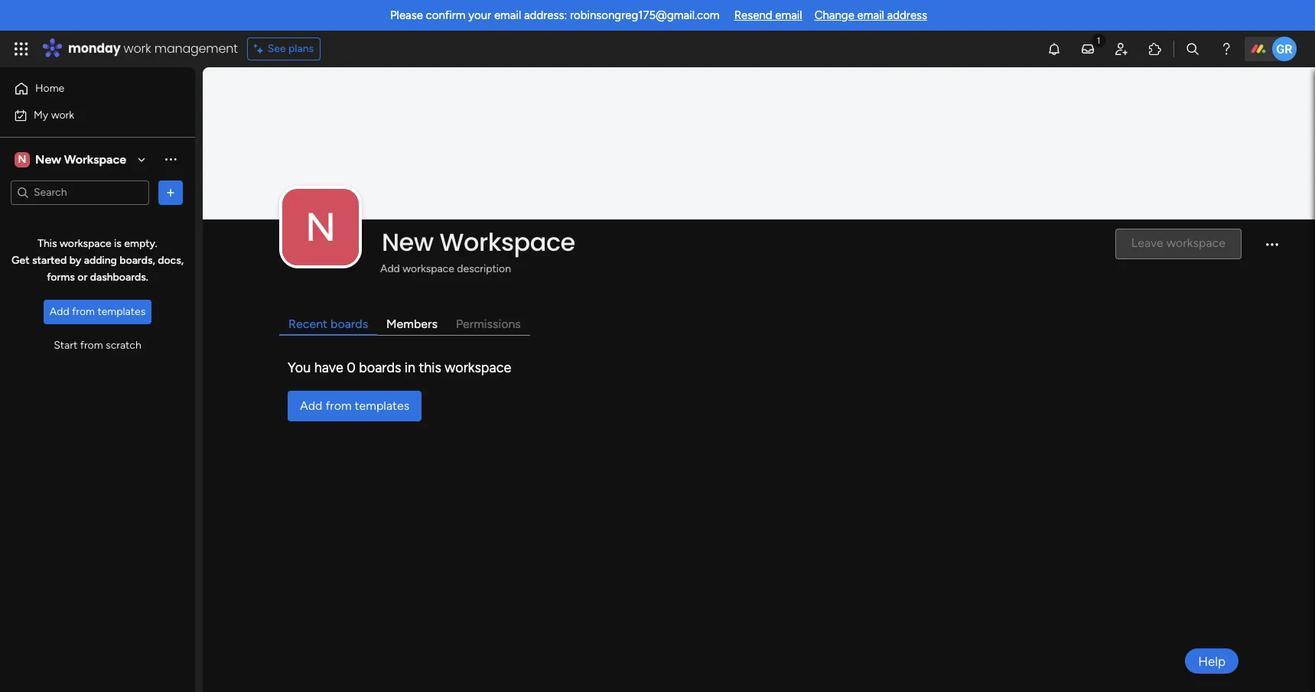 Task type: locate. For each thing, give the bounding box(es) containing it.
1 horizontal spatial email
[[776, 8, 803, 22]]

templates
[[98, 305, 146, 318], [355, 399, 410, 413]]

1 horizontal spatial new
[[382, 225, 434, 260]]

templates up the scratch
[[98, 305, 146, 318]]

boards right 0
[[359, 360, 401, 377]]

1 horizontal spatial work
[[124, 40, 151, 57]]

0 horizontal spatial workspace
[[64, 152, 126, 167]]

email right your
[[494, 8, 522, 22]]

from right start
[[80, 339, 103, 352]]

add from templates up start from scratch
[[50, 305, 146, 318]]

new
[[35, 152, 61, 167], [382, 225, 434, 260]]

this workspace is empty. get started by adding boards, docs, forms or dashboards.
[[11, 237, 184, 284]]

2 vertical spatial workspace
[[445, 360, 512, 377]]

boards right recent
[[331, 317, 368, 332]]

management
[[154, 40, 238, 57]]

0 vertical spatial workspace
[[64, 152, 126, 167]]

3 email from the left
[[858, 8, 885, 22]]

2 email from the left
[[776, 8, 803, 22]]

add from templates
[[50, 305, 146, 318], [300, 399, 410, 413]]

home button
[[9, 77, 165, 101]]

1 horizontal spatial new workspace
[[382, 225, 576, 260]]

1 vertical spatial n
[[305, 204, 336, 251]]

help
[[1199, 654, 1226, 669]]

0 vertical spatial work
[[124, 40, 151, 57]]

0 vertical spatial add from templates
[[50, 305, 146, 318]]

change
[[815, 8, 855, 22]]

1 vertical spatial from
[[80, 339, 103, 352]]

n inside workspace image
[[305, 204, 336, 251]]

0 vertical spatial new workspace
[[35, 152, 126, 167]]

1 vertical spatial work
[[51, 108, 74, 121]]

change email address
[[815, 8, 928, 22]]

new right workspace icon
[[35, 152, 61, 167]]

by
[[69, 254, 81, 267]]

work for my
[[51, 108, 74, 121]]

1 vertical spatial workspace
[[440, 225, 576, 260]]

started
[[32, 254, 67, 267]]

1 email from the left
[[494, 8, 522, 22]]

workspace down the permissions
[[445, 360, 512, 377]]

confirm
[[426, 8, 466, 22]]

add up members
[[380, 263, 400, 276]]

1 horizontal spatial workspace
[[440, 225, 576, 260]]

add workspace description
[[380, 263, 511, 276]]

recent
[[289, 317, 328, 332]]

add from templates button up start from scratch
[[44, 300, 152, 325]]

docs,
[[158, 254, 184, 267]]

workspace options image
[[163, 152, 178, 167]]

1 horizontal spatial n
[[305, 204, 336, 251]]

new workspace up description
[[382, 225, 576, 260]]

workspace
[[64, 152, 126, 167], [440, 225, 576, 260]]

add from templates button
[[44, 300, 152, 325], [288, 391, 422, 422]]

help button
[[1186, 649, 1239, 674]]

1 vertical spatial workspace
[[403, 263, 455, 276]]

scratch
[[106, 339, 141, 352]]

1 vertical spatial add from templates
[[300, 399, 410, 413]]

work right my
[[51, 108, 74, 121]]

add up start
[[50, 305, 69, 318]]

templates down you have 0 boards in this workspace
[[355, 399, 410, 413]]

add down the you
[[300, 399, 323, 413]]

empty.
[[124, 237, 157, 250]]

1 vertical spatial templates
[[355, 399, 410, 413]]

1 vertical spatial add from templates button
[[288, 391, 422, 422]]

1 vertical spatial boards
[[359, 360, 401, 377]]

0 vertical spatial workspace
[[60, 237, 112, 250]]

new up add workspace description
[[382, 225, 434, 260]]

0 vertical spatial templates
[[98, 305, 146, 318]]

0 horizontal spatial email
[[494, 8, 522, 22]]

1 horizontal spatial add from templates
[[300, 399, 410, 413]]

0 vertical spatial add from templates button
[[44, 300, 152, 325]]

add from templates for the leftmost add from templates button
[[50, 305, 146, 318]]

workspace inside this workspace is empty. get started by adding boards, docs, forms or dashboards.
[[60, 237, 112, 250]]

n
[[18, 153, 26, 166], [305, 204, 336, 251]]

2 horizontal spatial add
[[380, 263, 400, 276]]

start from scratch
[[54, 339, 141, 352]]

email
[[494, 8, 522, 22], [776, 8, 803, 22], [858, 8, 885, 22]]

1 vertical spatial new
[[382, 225, 434, 260]]

0 horizontal spatial add from templates
[[50, 305, 146, 318]]

workspace up description
[[440, 225, 576, 260]]

New Workspace field
[[378, 225, 1103, 260]]

email right resend
[[776, 8, 803, 22]]

from
[[72, 305, 95, 318], [80, 339, 103, 352], [326, 399, 352, 413]]

work inside button
[[51, 108, 74, 121]]

0 vertical spatial n
[[18, 153, 26, 166]]

please confirm your email address: robinsongreg175@gmail.com
[[390, 8, 720, 22]]

workspace up search in workspace "field"
[[64, 152, 126, 167]]

resend email
[[735, 8, 803, 22]]

0 horizontal spatial n
[[18, 153, 26, 166]]

0 horizontal spatial work
[[51, 108, 74, 121]]

2 horizontal spatial email
[[858, 8, 885, 22]]

invite members image
[[1115, 41, 1130, 57]]

workspace up by
[[60, 237, 112, 250]]

1 vertical spatial add
[[50, 305, 69, 318]]

n inside workspace icon
[[18, 153, 26, 166]]

workspace
[[60, 237, 112, 250], [403, 263, 455, 276], [445, 360, 512, 377]]

2 vertical spatial add
[[300, 399, 323, 413]]

robinsongreg175@gmail.com
[[570, 8, 720, 22]]

from down have
[[326, 399, 352, 413]]

address
[[888, 8, 928, 22]]

0 horizontal spatial add
[[50, 305, 69, 318]]

greg robinson image
[[1273, 37, 1298, 61]]

boards
[[331, 317, 368, 332], [359, 360, 401, 377]]

0 horizontal spatial new workspace
[[35, 152, 126, 167]]

new workspace
[[35, 152, 126, 167], [382, 225, 576, 260]]

workspace left description
[[403, 263, 455, 276]]

monday
[[68, 40, 121, 57]]

1 horizontal spatial add
[[300, 399, 323, 413]]

my work button
[[9, 103, 165, 127]]

plans
[[289, 42, 314, 55]]

email right change
[[858, 8, 885, 22]]

please
[[390, 8, 423, 22]]

n for workspace image
[[305, 204, 336, 251]]

0 vertical spatial add
[[380, 263, 400, 276]]

0 vertical spatial new
[[35, 152, 61, 167]]

add from templates down 0
[[300, 399, 410, 413]]

0 horizontal spatial new
[[35, 152, 61, 167]]

forms
[[47, 271, 75, 284]]

from down or
[[72, 305, 95, 318]]

options image
[[163, 185, 178, 200]]

new workspace up search in workspace "field"
[[35, 152, 126, 167]]

home
[[35, 82, 64, 95]]

dashboards.
[[90, 271, 148, 284]]

add
[[380, 263, 400, 276], [50, 305, 69, 318], [300, 399, 323, 413]]

apps image
[[1148, 41, 1164, 57]]

this
[[419, 360, 442, 377]]

add from templates button down 0
[[288, 391, 422, 422]]

work
[[124, 40, 151, 57], [51, 108, 74, 121]]

work right monday
[[124, 40, 151, 57]]

0 vertical spatial boards
[[331, 317, 368, 332]]

my work
[[34, 108, 74, 121]]



Task type: vqa. For each thing, say whether or not it's contained in the screenshot.
NEW WORKSPACE in the The Workspace Selection element
yes



Task type: describe. For each thing, give the bounding box(es) containing it.
start
[[54, 339, 78, 352]]

or
[[78, 271, 87, 284]]

adding
[[84, 254, 117, 267]]

permissions
[[456, 317, 521, 332]]

1 horizontal spatial templates
[[355, 399, 410, 413]]

description
[[457, 263, 511, 276]]

see plans
[[268, 42, 314, 55]]

get
[[11, 254, 30, 267]]

start from scratch button
[[48, 334, 148, 358]]

search everything image
[[1186, 41, 1201, 57]]

your
[[469, 8, 492, 22]]

workspace selection element
[[15, 150, 129, 169]]

see plans button
[[247, 38, 321, 60]]

0
[[347, 360, 356, 377]]

select product image
[[14, 41, 29, 57]]

inbox image
[[1081, 41, 1096, 57]]

new inside workspace selection element
[[35, 152, 61, 167]]

email for resend email
[[776, 8, 803, 22]]

email for change email address
[[858, 8, 885, 22]]

is
[[114, 237, 122, 250]]

boards,
[[120, 254, 155, 267]]

recent boards
[[289, 317, 368, 332]]

n for workspace icon
[[18, 153, 26, 166]]

you
[[288, 360, 311, 377]]

from inside button
[[80, 339, 103, 352]]

0 horizontal spatial add from templates button
[[44, 300, 152, 325]]

monday work management
[[68, 40, 238, 57]]

v2 ellipsis image
[[1267, 243, 1279, 256]]

this
[[38, 237, 57, 250]]

0 horizontal spatial templates
[[98, 305, 146, 318]]

see
[[268, 42, 286, 55]]

resend
[[735, 8, 773, 22]]

address:
[[524, 8, 567, 22]]

workspace for this
[[60, 237, 112, 250]]

1 horizontal spatial add from templates button
[[288, 391, 422, 422]]

0 vertical spatial from
[[72, 305, 95, 318]]

1 image
[[1092, 31, 1106, 49]]

help image
[[1219, 41, 1235, 57]]

notifications image
[[1047, 41, 1063, 57]]

workspace inside workspace selection element
[[64, 152, 126, 167]]

in
[[405, 360, 416, 377]]

add from templates for the rightmost add from templates button
[[300, 399, 410, 413]]

members
[[387, 317, 438, 332]]

have
[[314, 360, 344, 377]]

change email address link
[[815, 8, 928, 22]]

new workspace inside workspace selection element
[[35, 152, 126, 167]]

resend email link
[[735, 8, 803, 22]]

workspace image
[[282, 189, 359, 266]]

n button
[[282, 189, 359, 266]]

workspace image
[[15, 151, 30, 168]]

Search in workspace field
[[32, 184, 128, 201]]

1 vertical spatial new workspace
[[382, 225, 576, 260]]

workspace for add
[[403, 263, 455, 276]]

you have 0 boards in this workspace
[[288, 360, 512, 377]]

my
[[34, 108, 48, 121]]

work for monday
[[124, 40, 151, 57]]

2 vertical spatial from
[[326, 399, 352, 413]]



